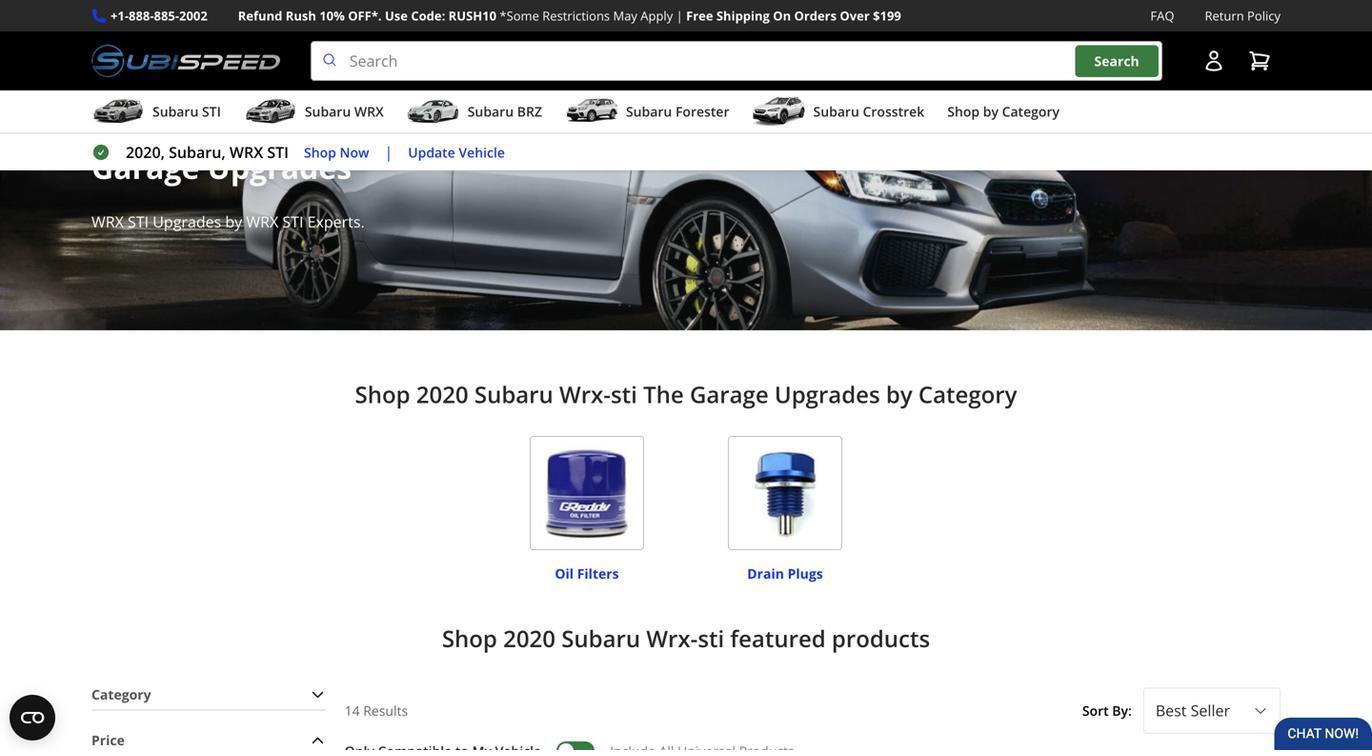 Task type: describe. For each thing, give the bounding box(es) containing it.
oil
[[555, 565, 574, 583]]

14 results
[[345, 702, 408, 720]]

a subaru brz thumbnail image image
[[407, 97, 460, 126]]

+1-
[[111, 7, 129, 24]]

category button
[[91, 681, 325, 710]]

885-
[[154, 7, 179, 24]]

return policy
[[1205, 7, 1281, 24]]

sort by:
[[1082, 702, 1132, 720]]

the inside 2020 subaru wrx-sti the garage upgrades
[[402, 109, 458, 150]]

faq
[[1151, 7, 1174, 24]]

shop for shop now
[[304, 143, 336, 161]]

select... image
[[1253, 704, 1268, 719]]

search
[[1094, 52, 1139, 70]]

shop now link
[[304, 142, 369, 163]]

on
[[773, 7, 791, 24]]

home image
[[91, 6, 107, 21]]

/ for 2020 subaru wrx-sti
[[122, 3, 128, 23]]

return policy link
[[1205, 6, 1281, 26]]

by inside "dropdown button"
[[983, 103, 999, 121]]

open widget image
[[10, 696, 55, 741]]

2020 subaru wrx-sti
[[143, 5, 263, 22]]

2020, subaru, wrx sti
[[126, 142, 289, 163]]

drain
[[747, 565, 784, 583]]

featured
[[730, 624, 826, 655]]

over
[[840, 7, 870, 24]]

faq link
[[1151, 6, 1174, 26]]

subaru wrx button
[[244, 94, 384, 133]]

wrx inside dropdown button
[[354, 103, 384, 121]]

shipping
[[716, 7, 770, 24]]

shop 2020 subaru wrx-sti the garage upgrades by category
[[355, 379, 1017, 410]]

shop now
[[304, 143, 369, 161]]

subaru sti
[[152, 103, 221, 121]]

1 horizontal spatial |
[[676, 7, 683, 24]]

shop 2020 subaru wrx-sti featured products
[[442, 624, 930, 655]]

lifestyle
[[299, 5, 349, 22]]

a subaru crosstrek thumbnail image image
[[752, 97, 806, 126]]

wrx sti upgrades by wrx sti experts.
[[91, 212, 369, 232]]

sti inside dropdown button
[[202, 103, 221, 121]]

2 vertical spatial the
[[643, 379, 684, 410]]

/ for lifestyle
[[278, 3, 283, 23]]

drain plugs image image
[[728, 437, 842, 551]]

the garage
[[385, 5, 451, 22]]

the garage link
[[385, 5, 466, 22]]

subaru brz button
[[407, 94, 542, 133]]

888-
[[129, 7, 154, 24]]

price button
[[91, 726, 325, 751]]

by:
[[1112, 702, 1132, 720]]

now
[[340, 143, 369, 161]]

update
[[408, 143, 455, 161]]

subaru wrx
[[305, 103, 384, 121]]

upgrades inside 2020 subaru wrx-sti the garage upgrades
[[207, 147, 352, 188]]

sti left experts. at the left top of page
[[282, 212, 303, 232]]

plugs
[[788, 565, 823, 583]]

restrictions
[[542, 7, 610, 24]]

0 horizontal spatial by
[[225, 212, 242, 232]]

subaru sti button
[[91, 94, 221, 133]]

update vehicle button
[[408, 142, 505, 163]]

garage inside 2020 subaru wrx-sti the garage upgrades
[[91, 147, 199, 188]]

search button
[[1075, 45, 1158, 77]]

a subaru wrx thumbnail image image
[[244, 97, 297, 126]]

+1-888-885-2002
[[111, 7, 207, 24]]

0 vertical spatial the
[[385, 5, 406, 22]]

14
[[345, 702, 360, 720]]

sort
[[1082, 702, 1109, 720]]

may
[[613, 7, 637, 24]]

refund
[[238, 7, 282, 24]]

category inside "dropdown button"
[[1002, 103, 1060, 121]]



Task type: vqa. For each thing, say whether or not it's contained in the screenshot.
Shop inside the dropdown button
yes



Task type: locate. For each thing, give the bounding box(es) containing it.
*some
[[500, 7, 539, 24]]

|
[[676, 7, 683, 24], [384, 142, 393, 163]]

subaru brz
[[468, 103, 542, 121]]

+1-888-885-2002 link
[[111, 6, 207, 26]]

the
[[385, 5, 406, 22], [402, 109, 458, 150], [643, 379, 684, 410]]

0 horizontal spatial /
[[122, 3, 128, 23]]

wrx
[[354, 103, 384, 121], [230, 142, 263, 163], [91, 212, 124, 232], [246, 212, 278, 232]]

category
[[1002, 103, 1060, 121], [918, 379, 1017, 410]]

code:
[[411, 7, 445, 24]]

results
[[363, 702, 408, 720]]

1 vertical spatial the
[[402, 109, 458, 150]]

return
[[1205, 7, 1244, 24]]

1 horizontal spatial by
[[886, 379, 913, 410]]

shop by category
[[947, 103, 1060, 121]]

free
[[686, 7, 713, 24]]

sti up 2020, subaru, wrx sti
[[202, 103, 221, 121]]

2020
[[143, 5, 171, 22], [91, 109, 161, 150], [416, 379, 468, 410], [503, 624, 556, 655]]

shop by category button
[[947, 94, 1060, 133]]

1 vertical spatial upgrades
[[153, 212, 221, 232]]

1 vertical spatial category
[[918, 379, 1017, 410]]

a subaru forester thumbnail image image
[[565, 97, 618, 126]]

2 vertical spatial by
[[886, 379, 913, 410]]

subispeed logo image
[[91, 41, 280, 81]]

shop for shop 2020 subaru wrx-sti the garage upgrades by category
[[355, 379, 410, 410]]

shop for shop by category
[[947, 103, 980, 121]]

sti down 2020,
[[128, 212, 149, 232]]

2 vertical spatial garage
[[690, 379, 769, 410]]

0 vertical spatial |
[[676, 7, 683, 24]]

by
[[983, 103, 999, 121], [225, 212, 242, 232], [886, 379, 913, 410]]

filters
[[577, 565, 619, 583]]

1 vertical spatial |
[[384, 142, 393, 163]]

2020,
[[126, 142, 165, 163]]

2020 inside 2020 subaru wrx-sti the garage upgrades
[[91, 109, 161, 150]]

sti inside 2020 subaru wrx-sti the garage upgrades
[[356, 109, 394, 150]]

search input field
[[310, 41, 1163, 81]]

shop
[[947, 103, 980, 121], [304, 143, 336, 161], [355, 379, 410, 410], [442, 624, 497, 655]]

experts.
[[307, 212, 365, 232]]

2020 subaru wrx sti mods, parts and accessories image
[[0, 45, 1372, 331]]

subaru forester
[[626, 103, 729, 121]]

3 / from the left
[[364, 3, 369, 23]]

subaru,
[[169, 142, 226, 163]]

brz
[[517, 103, 542, 121]]

0 vertical spatial by
[[983, 103, 999, 121]]

button image
[[1203, 50, 1225, 73]]

sti
[[248, 5, 263, 22], [356, 109, 394, 150], [611, 379, 637, 410], [698, 624, 724, 655]]

lifestyle link right refund
[[299, 5, 349, 22]]

products
[[832, 624, 930, 655]]

sti down "a subaru wrx thumbnail image"
[[267, 142, 289, 163]]

upgrades
[[207, 147, 352, 188], [153, 212, 221, 232], [775, 379, 880, 410]]

0 vertical spatial upgrades
[[207, 147, 352, 188]]

/ left 888-
[[122, 3, 128, 23]]

subaru forester button
[[565, 94, 729, 133]]

2 vertical spatial upgrades
[[775, 379, 880, 410]]

subaru crosstrek button
[[752, 94, 925, 133]]

/
[[122, 3, 128, 23], [278, 3, 283, 23], [364, 3, 369, 23]]

update vehicle
[[408, 143, 505, 161]]

| left 'free'
[[676, 7, 683, 24]]

1 vertical spatial garage
[[91, 147, 199, 188]]

2 horizontal spatial garage
[[690, 379, 769, 410]]

0 horizontal spatial |
[[384, 142, 393, 163]]

subaru
[[174, 5, 217, 22], [152, 103, 199, 121], [305, 103, 351, 121], [468, 103, 514, 121], [626, 103, 672, 121], [813, 103, 859, 121], [169, 109, 278, 150], [474, 379, 553, 410], [561, 624, 640, 655]]

rush10
[[448, 7, 496, 24]]

refund rush 10% off*. use code: rush10 *some restrictions may apply | free shipping on orders over $199
[[238, 7, 901, 24]]

$199
[[873, 7, 901, 24]]

0 vertical spatial category
[[1002, 103, 1060, 121]]

0 horizontal spatial garage
[[91, 147, 199, 188]]

wrx- inside 2020 subaru wrx-sti the garage upgrades
[[285, 109, 356, 150]]

lifestyle link left use at the top of the page
[[299, 5, 364, 22]]

oil filters
[[555, 565, 619, 583]]

1 / from the left
[[122, 3, 128, 23]]

1 horizontal spatial /
[[278, 3, 283, 23]]

rush
[[286, 7, 316, 24]]

2020 subaru wrx-sti link
[[143, 5, 278, 22], [143, 5, 263, 22]]

price
[[91, 732, 125, 750]]

oil filters link
[[555, 557, 619, 583]]

garage
[[409, 5, 451, 22], [91, 147, 199, 188], [690, 379, 769, 410]]

1 horizontal spatial garage
[[409, 5, 451, 22]]

10%
[[319, 7, 345, 24]]

2 / from the left
[[278, 3, 283, 23]]

drain plugs link
[[747, 557, 823, 583]]

/ left rush
[[278, 3, 283, 23]]

sti
[[202, 103, 221, 121], [267, 142, 289, 163], [128, 212, 149, 232], [282, 212, 303, 232]]

vehicle
[[459, 143, 505, 161]]

0 vertical spatial garage
[[409, 5, 451, 22]]

lifestyle link
[[299, 5, 364, 22], [299, 5, 349, 22]]

category
[[91, 686, 151, 704]]

oil filters image image
[[530, 437, 644, 551]]

wrx-
[[220, 5, 248, 22], [285, 109, 356, 150], [559, 379, 611, 410], [646, 624, 698, 655]]

2002
[[179, 7, 207, 24]]

| right now
[[384, 142, 393, 163]]

orders
[[794, 7, 837, 24]]

policy
[[1247, 7, 1281, 24]]

off*.
[[348, 7, 382, 24]]

apply
[[641, 7, 673, 24]]

2 horizontal spatial by
[[983, 103, 999, 121]]

shop for shop 2020 subaru wrx-sti featured products
[[442, 624, 497, 655]]

a subaru sti thumbnail image image
[[91, 97, 145, 126]]

2 horizontal spatial /
[[364, 3, 369, 23]]

drain plugs
[[747, 565, 823, 583]]

shop inside "dropdown button"
[[947, 103, 980, 121]]

2020 subaru wrx-sti the garage upgrades
[[91, 109, 458, 188]]

crosstrek
[[863, 103, 925, 121]]

subaru inside dropdown button
[[626, 103, 672, 121]]

/ left use at the top of the page
[[364, 3, 369, 23]]

forester
[[676, 103, 729, 121]]

subaru crosstrek
[[813, 103, 925, 121]]

Select... button
[[1143, 689, 1281, 735]]

subaru inside 2020 subaru wrx-sti the garage upgrades
[[169, 109, 278, 150]]

use
[[385, 7, 408, 24]]

1 vertical spatial by
[[225, 212, 242, 232]]



